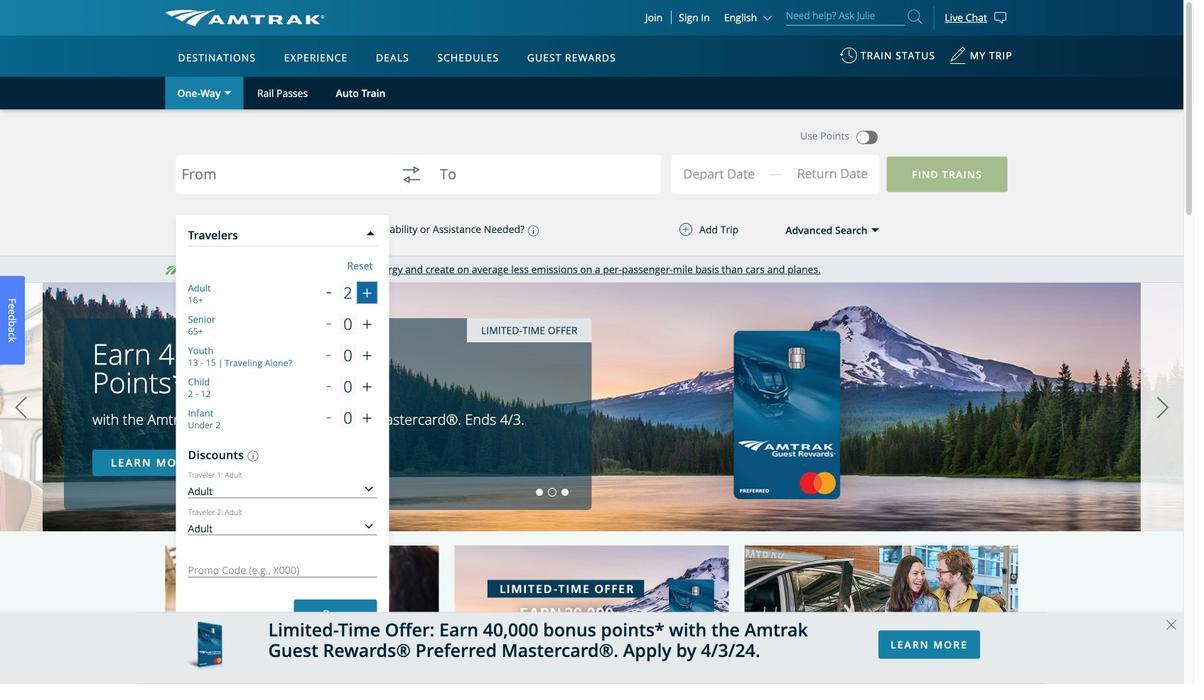 Task type: vqa. For each thing, say whether or not it's contained in the screenshot.
to text field
yes



Task type: describe. For each thing, give the bounding box(es) containing it.
switch departure and arrival stations. image
[[394, 158, 429, 192]]

none field to
[[440, 158, 641, 204]]

person snaps picture of chicago union station interior image
[[165, 526, 439, 685]]

To text field
[[440, 167, 641, 186]]

passenger image
[[179, 216, 208, 245]]

slide 2 tab
[[549, 489, 556, 496]]

select caret image
[[224, 91, 231, 95]]

previous image
[[10, 390, 32, 426]]

amtrak sustains leaf icon image
[[165, 266, 180, 275]]

amtrak credit card image
[[455, 525, 729, 685]]

plus icon image
[[680, 223, 693, 236]]

slide 1 tab
[[536, 489, 543, 496]]

search icon image
[[908, 7, 922, 26]]



Task type: locate. For each thing, give the bounding box(es) containing it.
amtrak image
[[165, 9, 325, 26]]

Please enter your search item search field
[[786, 7, 905, 26]]

none field from
[[182, 158, 383, 204]]

next image
[[1153, 390, 1174, 426]]

close image
[[367, 231, 375, 236]]

slide 3 tab
[[562, 489, 569, 496]]

more information about accessible travel requests. image
[[525, 226, 539, 236]]

open image
[[871, 228, 880, 233]]

regions map image
[[218, 119, 560, 318]]

application
[[218, 119, 560, 318]]

amtrak guest rewards preferred mastercard image
[[187, 622, 222, 675]]

choose a slide to display tab list
[[0, 489, 572, 496]]

banner
[[0, 0, 1184, 328]]

None field
[[182, 158, 383, 204], [440, 158, 641, 204], [686, 159, 784, 194], [686, 159, 784, 194]]

From text field
[[182, 167, 383, 186]]

Add Promo Code text field
[[188, 559, 377, 578]]

passenger types and discounts image
[[244, 451, 258, 462]]



